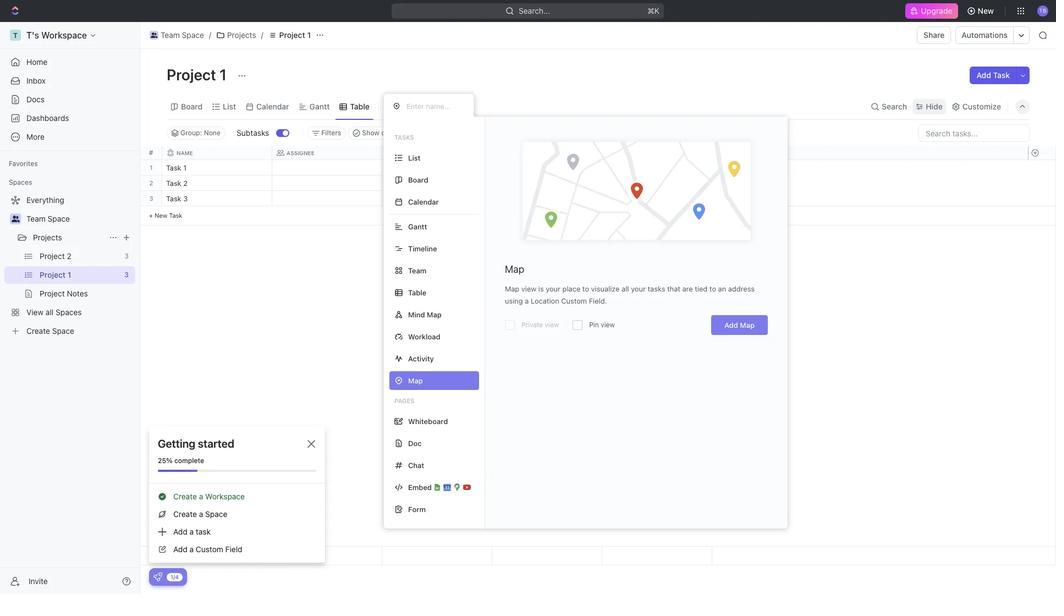 Task type: vqa. For each thing, say whether or not it's contained in the screenshot.
management
no



Task type: describe. For each thing, give the bounding box(es) containing it.
0 horizontal spatial custom
[[196, 545, 223, 554]]

home
[[26, 57, 47, 67]]

an
[[718, 284, 726, 293]]

create for create a space
[[173, 510, 197, 519]]

favorites
[[9, 160, 38, 168]]

tree inside "sidebar" navigation
[[4, 191, 135, 340]]

all
[[622, 284, 629, 293]]

automations
[[962, 30, 1008, 40]]

press space to select this row. row containing ‎task 2
[[162, 176, 713, 193]]

private
[[522, 321, 543, 329]]

0 horizontal spatial gantt
[[310, 102, 330, 111]]

1 vertical spatial list
[[408, 153, 421, 162]]

hide
[[926, 102, 943, 111]]

‎task 2
[[166, 179, 188, 188]]

‎task 1
[[166, 163, 187, 172]]

2 vertical spatial team
[[408, 266, 427, 275]]

spaces
[[9, 178, 32, 187]]

‎task for ‎task 1
[[166, 163, 181, 172]]

team space link inside "sidebar" navigation
[[26, 210, 133, 228]]

subtasks
[[237, 128, 269, 138]]

is
[[539, 284, 544, 293]]

task for new task
[[169, 212, 182, 219]]

show
[[362, 129, 380, 137]]

project 1 inside project 1 link
[[279, 30, 311, 40]]

home link
[[4, 53, 135, 71]]

field
[[225, 545, 242, 554]]

#
[[149, 149, 153, 157]]

press space to select this row. row containing 1
[[140, 160, 162, 176]]

onboarding checklist button image
[[154, 573, 162, 582]]

new for new
[[978, 6, 994, 15]]

0 vertical spatial list
[[223, 102, 236, 111]]

private view
[[522, 321, 559, 329]]

dashboards link
[[4, 109, 135, 127]]

embed
[[408, 483, 432, 492]]

subtasks button
[[232, 124, 276, 142]]

project 1 link
[[266, 29, 314, 42]]

add for add a custom field
[[173, 545, 188, 554]]

create a workspace
[[173, 492, 245, 501]]

sidebar navigation
[[0, 22, 140, 594]]

add a task
[[173, 527, 211, 536]]

using
[[505, 297, 523, 305]]

place
[[563, 284, 581, 293]]

Search tasks... text field
[[919, 125, 1029, 141]]

row group containing ‎task 1
[[162, 160, 713, 226]]

add map
[[725, 321, 755, 330]]

Enter name... field
[[406, 101, 465, 111]]

new button
[[963, 2, 1001, 20]]

board inside board link
[[181, 102, 203, 111]]

upgrade link
[[906, 3, 958, 19]]

location
[[531, 297, 559, 305]]

getting
[[158, 437, 195, 450]]

docs
[[26, 95, 45, 104]]

set priority element for ‎task 1
[[601, 161, 617, 177]]

0 vertical spatial team space
[[161, 30, 204, 40]]

‎task for ‎task 2
[[166, 179, 181, 188]]

search...
[[519, 6, 551, 15]]

to do for ‎task 2
[[389, 180, 408, 187]]

board link
[[179, 99, 203, 114]]

team inside "sidebar" navigation
[[26, 214, 46, 223]]

view button
[[383, 94, 419, 119]]

share button
[[917, 26, 952, 44]]

docs link
[[4, 91, 135, 108]]

started
[[198, 437, 234, 450]]

do for 2
[[399, 180, 408, 187]]

list link
[[221, 99, 236, 114]]

inbox
[[26, 76, 46, 85]]

add task
[[977, 70, 1010, 80]]

search
[[882, 102, 907, 111]]

press space to select this row. row containing ‎task 1
[[162, 160, 713, 177]]

25% complete
[[158, 457, 204, 465]]

calendar link
[[254, 99, 289, 114]]

create a space
[[173, 510, 227, 519]]

press space to select this row. row containing 2
[[140, 176, 162, 191]]

calendar inside calendar link
[[257, 102, 289, 111]]

hide button
[[913, 99, 946, 114]]

share
[[924, 30, 945, 40]]

set priority image for ‎task 1
[[601, 161, 617, 177]]

timeline
[[408, 244, 437, 253]]

view for map
[[522, 284, 537, 293]]

form
[[408, 505, 426, 514]]

complete
[[174, 457, 204, 465]]

onboarding checklist button element
[[154, 573, 162, 582]]

0 horizontal spatial table
[[350, 102, 370, 111]]

view
[[398, 102, 415, 111]]

customize button
[[949, 99, 1005, 114]]

1 horizontal spatial view
[[545, 321, 559, 329]]

space inside "sidebar" navigation
[[48, 214, 70, 223]]

projects inside "sidebar" navigation
[[33, 233, 62, 242]]

workload
[[408, 332, 441, 341]]

automations button
[[957, 27, 1014, 43]]

task
[[196, 527, 211, 536]]

workspace
[[205, 492, 245, 501]]

activity
[[408, 354, 434, 363]]

that
[[667, 284, 681, 293]]

do for 3
[[399, 195, 408, 202]]

0 vertical spatial projects
[[227, 30, 256, 40]]

1 2 3
[[149, 164, 153, 202]]

table link
[[348, 99, 370, 114]]

view button
[[383, 99, 419, 114]]



Task type: locate. For each thing, give the bounding box(es) containing it.
team space
[[161, 30, 204, 40], [26, 214, 70, 223]]

2 for 1
[[149, 179, 153, 187]]

1 / from the left
[[209, 30, 211, 40]]

upgrade
[[921, 6, 953, 15]]

0 horizontal spatial view
[[522, 284, 537, 293]]

0 horizontal spatial your
[[546, 284, 561, 293]]

0 horizontal spatial 3
[[149, 195, 153, 202]]

a down add a task
[[190, 545, 194, 554]]

1 horizontal spatial 3
[[183, 194, 188, 203]]

set priority element
[[601, 161, 617, 177], [601, 176, 617, 193], [601, 191, 617, 208]]

1 vertical spatial team space link
[[26, 210, 133, 228]]

closed
[[381, 129, 403, 137]]

view inside map view is your place to visualize all your tasks that are tied to an address using a location custom field.
[[522, 284, 537, 293]]

grid containing ‎task 1
[[140, 146, 1056, 566]]

table
[[350, 102, 370, 111], [408, 288, 427, 297]]

team space inside "sidebar" navigation
[[26, 214, 70, 223]]

2 set priority element from the top
[[601, 176, 617, 193]]

1 horizontal spatial list
[[408, 153, 421, 162]]

team right user group icon
[[161, 30, 180, 40]]

press space to select this row. row
[[140, 160, 162, 176], [162, 160, 713, 177], [140, 176, 162, 191], [162, 176, 713, 193], [140, 191, 162, 206], [162, 191, 713, 208], [162, 547, 713, 566]]

1 horizontal spatial project
[[279, 30, 305, 40]]

3 set priority element from the top
[[601, 191, 617, 208]]

1 vertical spatial do
[[399, 195, 408, 202]]

task for add task
[[993, 70, 1010, 80]]

1 horizontal spatial gantt
[[408, 222, 427, 231]]

custom
[[561, 297, 587, 305], [196, 545, 223, 554]]

0 vertical spatial team space link
[[147, 29, 207, 42]]

2 horizontal spatial view
[[601, 321, 615, 329]]

row
[[162, 146, 713, 160]]

press space to select this row. row containing 3
[[140, 191, 162, 206]]

custom down place
[[561, 297, 587, 305]]

task inside button
[[993, 70, 1010, 80]]

customize
[[963, 102, 1001, 111]]

0 horizontal spatial board
[[181, 102, 203, 111]]

new up automations
[[978, 6, 994, 15]]

2 do from the top
[[399, 195, 408, 202]]

‎task down '‎task 1'
[[166, 179, 181, 188]]

tasks
[[395, 134, 414, 141]]

a left task
[[190, 527, 194, 536]]

0 horizontal spatial team
[[26, 214, 46, 223]]

0 vertical spatial project
[[279, 30, 305, 40]]

tree
[[4, 191, 135, 340]]

2 left ‎task 2
[[149, 179, 153, 187]]

0 vertical spatial gantt
[[310, 102, 330, 111]]

1 vertical spatial new
[[155, 212, 167, 219]]

a for space
[[199, 510, 203, 519]]

2 / from the left
[[261, 30, 263, 40]]

project
[[279, 30, 305, 40], [167, 65, 216, 84]]

mind
[[408, 310, 425, 319]]

a for workspace
[[199, 492, 203, 501]]

1 vertical spatial project 1
[[167, 65, 230, 84]]

0 vertical spatial projects link
[[213, 29, 259, 42]]

task 3
[[166, 194, 188, 203]]

⌘k
[[648, 6, 660, 15]]

task up customize
[[993, 70, 1010, 80]]

0 vertical spatial task
[[993, 70, 1010, 80]]

1 do from the top
[[399, 180, 408, 187]]

new down task 3 on the left
[[155, 212, 167, 219]]

new
[[978, 6, 994, 15], [155, 212, 167, 219]]

space
[[182, 30, 204, 40], [48, 214, 70, 223], [205, 510, 227, 519]]

pin view
[[589, 321, 615, 329]]

gantt link
[[307, 99, 330, 114]]

team right user group image
[[26, 214, 46, 223]]

add task button
[[970, 67, 1017, 84]]

0 horizontal spatial team space
[[26, 214, 70, 223]]

field.
[[589, 297, 607, 305]]

gantt up timeline
[[408, 222, 427, 231]]

mind map
[[408, 310, 442, 319]]

add left task
[[173, 527, 188, 536]]

add a custom field
[[173, 545, 242, 554]]

space down create a workspace
[[205, 510, 227, 519]]

2 for ‎task
[[183, 179, 188, 188]]

1 horizontal spatial board
[[408, 175, 428, 184]]

0 vertical spatial custom
[[561, 297, 587, 305]]

to do for task 3
[[389, 195, 408, 202]]

your right is
[[546, 284, 561, 293]]

2 vertical spatial space
[[205, 510, 227, 519]]

1 vertical spatial create
[[173, 510, 197, 519]]

invite
[[29, 576, 48, 586]]

map view is your place to visualize all your tasks that are tied to an address using a location custom field.
[[505, 284, 755, 305]]

add for add task
[[977, 70, 991, 80]]

row group containing 1 2 3
[[140, 160, 162, 226]]

view left is
[[522, 284, 537, 293]]

0 horizontal spatial projects
[[33, 233, 62, 242]]

add
[[977, 70, 991, 80], [725, 321, 738, 330], [173, 527, 188, 536], [173, 545, 188, 554]]

board left list link
[[181, 102, 203, 111]]

1 horizontal spatial calendar
[[408, 197, 439, 206]]

gantt
[[310, 102, 330, 111], [408, 222, 427, 231]]

press space to select this row. row containing task 3
[[162, 191, 713, 208]]

new task
[[155, 212, 182, 219]]

team
[[161, 30, 180, 40], [26, 214, 46, 223], [408, 266, 427, 275]]

2 your from the left
[[631, 284, 646, 293]]

1/4
[[171, 574, 179, 580]]

add for add map
[[725, 321, 738, 330]]

do
[[399, 180, 408, 187], [399, 195, 408, 202]]

map inside map view is your place to visualize all your tasks that are tied to an address using a location custom field.
[[505, 284, 520, 293]]

1 horizontal spatial team space link
[[147, 29, 207, 42]]

1 horizontal spatial team
[[161, 30, 180, 40]]

team down timeline
[[408, 266, 427, 275]]

1 horizontal spatial projects link
[[213, 29, 259, 42]]

2 create from the top
[[173, 510, 197, 519]]

row group
[[140, 160, 162, 226], [162, 160, 713, 226], [1028, 160, 1056, 226], [1028, 547, 1056, 565]]

0 horizontal spatial team space link
[[26, 210, 133, 228]]

create for create a workspace
[[173, 492, 197, 501]]

getting started
[[158, 437, 234, 450]]

1 horizontal spatial /
[[261, 30, 263, 40]]

1 inside 1 2 3
[[150, 164, 153, 171]]

user group image
[[11, 216, 20, 222]]

to do cell
[[382, 176, 492, 190], [382, 191, 492, 206]]

1 vertical spatial ‎task
[[166, 179, 181, 188]]

1 vertical spatial projects link
[[33, 229, 105, 247]]

0 vertical spatial calendar
[[257, 102, 289, 111]]

set priority image
[[601, 161, 617, 177], [601, 176, 617, 193]]

1 vertical spatial team
[[26, 214, 46, 223]]

cell
[[272, 160, 382, 175], [382, 160, 492, 175], [492, 160, 603, 175], [272, 176, 382, 190], [492, 176, 603, 190], [272, 191, 382, 206], [492, 191, 603, 206]]

task
[[993, 70, 1010, 80], [166, 194, 181, 203], [169, 212, 182, 219]]

1 horizontal spatial table
[[408, 288, 427, 297]]

doc
[[408, 439, 422, 448]]

25%
[[158, 457, 173, 465]]

close image
[[308, 440, 315, 448]]

‎task
[[166, 163, 181, 172], [166, 179, 181, 188]]

1 vertical spatial board
[[408, 175, 428, 184]]

0 vertical spatial do
[[399, 180, 408, 187]]

1 vertical spatial team space
[[26, 214, 70, 223]]

1 horizontal spatial custom
[[561, 297, 587, 305]]

chat
[[408, 461, 424, 470]]

a for custom
[[190, 545, 194, 554]]

a for task
[[190, 527, 194, 536]]

1
[[307, 30, 311, 40], [219, 65, 227, 84], [183, 163, 187, 172], [150, 164, 153, 171]]

1 horizontal spatial your
[[631, 284, 646, 293]]

3 inside press space to select this row. row
[[183, 194, 188, 203]]

1 horizontal spatial project 1
[[279, 30, 311, 40]]

team space link
[[147, 29, 207, 42], [26, 210, 133, 228]]

1 set priority image from the top
[[601, 161, 617, 177]]

to do
[[389, 180, 408, 187], [389, 195, 408, 202]]

0 horizontal spatial calendar
[[257, 102, 289, 111]]

a
[[525, 297, 529, 305], [199, 492, 203, 501], [199, 510, 203, 519], [190, 527, 194, 536], [190, 545, 194, 554]]

tree containing team space
[[4, 191, 135, 340]]

create up create a space
[[173, 492, 197, 501]]

board down tasks
[[408, 175, 428, 184]]

0 vertical spatial new
[[978, 6, 994, 15]]

3 down ‎task 2
[[183, 194, 188, 203]]

1 to do from the top
[[389, 180, 408, 187]]

calendar up subtasks button
[[257, 102, 289, 111]]

view right private
[[545, 321, 559, 329]]

to do cell for task 3
[[382, 191, 492, 206]]

show closed button
[[348, 127, 407, 140]]

1 horizontal spatial team space
[[161, 30, 204, 40]]

tasks
[[648, 284, 665, 293]]

favorites button
[[4, 157, 42, 171]]

2 ‎task from the top
[[166, 179, 181, 188]]

1 ‎task from the top
[[166, 163, 181, 172]]

2 vertical spatial task
[[169, 212, 182, 219]]

0 horizontal spatial project
[[167, 65, 216, 84]]

view for private view
[[601, 321, 615, 329]]

add down an
[[725, 321, 738, 330]]

0 horizontal spatial new
[[155, 212, 167, 219]]

/
[[209, 30, 211, 40], [261, 30, 263, 40]]

dashboards
[[26, 113, 69, 123]]

grid
[[140, 146, 1056, 566]]

space right user group icon
[[182, 30, 204, 40]]

to do cell for ‎task 2
[[382, 176, 492, 190]]

2 up task 3 on the left
[[183, 179, 188, 188]]

user group image
[[151, 32, 158, 38]]

1 vertical spatial to do cell
[[382, 191, 492, 206]]

0 horizontal spatial project 1
[[167, 65, 230, 84]]

0 vertical spatial create
[[173, 492, 197, 501]]

tied
[[695, 284, 708, 293]]

address
[[728, 284, 755, 293]]

add down add a task
[[173, 545, 188, 554]]

task down task 3 on the left
[[169, 212, 182, 219]]

0 vertical spatial team
[[161, 30, 180, 40]]

2 horizontal spatial team
[[408, 266, 427, 275]]

a inside map view is your place to visualize all your tasks that are tied to an address using a location custom field.
[[525, 297, 529, 305]]

team space right user group image
[[26, 214, 70, 223]]

your right the all
[[631, 284, 646, 293]]

to
[[389, 180, 398, 187], [389, 195, 398, 202], [583, 284, 589, 293], [710, 284, 716, 293]]

create
[[173, 492, 197, 501], [173, 510, 197, 519]]

add inside add task button
[[977, 70, 991, 80]]

1 vertical spatial to do
[[389, 195, 408, 202]]

1 horizontal spatial space
[[182, 30, 204, 40]]

1 to do cell from the top
[[382, 176, 492, 190]]

1 set priority element from the top
[[601, 161, 617, 177]]

1 create from the top
[[173, 492, 197, 501]]

0 vertical spatial space
[[182, 30, 204, 40]]

projects
[[227, 30, 256, 40], [33, 233, 62, 242]]

3 left task 3 on the left
[[149, 195, 153, 202]]

set priority element for ‎task 2
[[601, 176, 617, 193]]

1 horizontal spatial new
[[978, 6, 994, 15]]

team space right user group icon
[[161, 30, 204, 40]]

add for add a task
[[173, 527, 188, 536]]

search button
[[868, 99, 911, 114]]

1 horizontal spatial 2
[[183, 179, 188, 188]]

0 horizontal spatial /
[[209, 30, 211, 40]]

1 vertical spatial space
[[48, 214, 70, 223]]

1 vertical spatial project
[[167, 65, 216, 84]]

list up subtasks button
[[223, 102, 236, 111]]

0 vertical spatial ‎task
[[166, 163, 181, 172]]

new for new task
[[155, 212, 167, 219]]

0 horizontal spatial projects link
[[33, 229, 105, 247]]

0 vertical spatial to do
[[389, 180, 408, 187]]

gantt left table link
[[310, 102, 330, 111]]

row inside grid
[[162, 146, 713, 160]]

list down tasks
[[408, 153, 421, 162]]

‎task up ‎task 2
[[166, 163, 181, 172]]

1 vertical spatial custom
[[196, 545, 223, 554]]

inbox link
[[4, 72, 135, 90]]

do down tasks
[[399, 180, 408, 187]]

2 horizontal spatial space
[[205, 510, 227, 519]]

1 your from the left
[[546, 284, 561, 293]]

3
[[183, 194, 188, 203], [149, 195, 153, 202]]

pin
[[589, 321, 599, 329]]

1 horizontal spatial projects
[[227, 30, 256, 40]]

create up add a task
[[173, 510, 197, 519]]

are
[[683, 284, 693, 293]]

set priority element for task 3
[[601, 191, 617, 208]]

a right using
[[525, 297, 529, 305]]

0 vertical spatial board
[[181, 102, 203, 111]]

space right user group image
[[48, 214, 70, 223]]

1 vertical spatial table
[[408, 288, 427, 297]]

2 to do cell from the top
[[382, 191, 492, 206]]

1 vertical spatial gantt
[[408, 222, 427, 231]]

set priority image for ‎task 2
[[601, 176, 617, 193]]

1 vertical spatial projects
[[33, 233, 62, 242]]

0 vertical spatial to do cell
[[382, 176, 492, 190]]

calendar up timeline
[[408, 197, 439, 206]]

whiteboard
[[408, 417, 448, 426]]

task down ‎task 2
[[166, 194, 181, 203]]

2 to do from the top
[[389, 195, 408, 202]]

0 vertical spatial project 1
[[279, 30, 311, 40]]

table up show
[[350, 102, 370, 111]]

2 set priority image from the top
[[601, 176, 617, 193]]

custom inside map view is your place to visualize all your tasks that are tied to an address using a location custom field.
[[561, 297, 587, 305]]

task inside press space to select this row. row
[[166, 194, 181, 203]]

show closed
[[362, 129, 403, 137]]

2 inside 1 2 3
[[149, 179, 153, 187]]

view
[[522, 284, 537, 293], [545, 321, 559, 329], [601, 321, 615, 329]]

do up timeline
[[399, 195, 408, 202]]

0 horizontal spatial list
[[223, 102, 236, 111]]

0 vertical spatial table
[[350, 102, 370, 111]]

pages
[[395, 397, 415, 404]]

a up task
[[199, 510, 203, 519]]

view right pin
[[601, 321, 615, 329]]

table up mind at the left bottom
[[408, 288, 427, 297]]

add up customize
[[977, 70, 991, 80]]

a up create a space
[[199, 492, 203, 501]]

1 vertical spatial calendar
[[408, 197, 439, 206]]

visualize
[[591, 284, 620, 293]]

0 horizontal spatial 2
[[149, 179, 153, 187]]

set priority image
[[601, 191, 617, 208]]

1 vertical spatial task
[[166, 194, 181, 203]]

0 horizontal spatial space
[[48, 214, 70, 223]]

new inside button
[[978, 6, 994, 15]]

custom down task
[[196, 545, 223, 554]]



